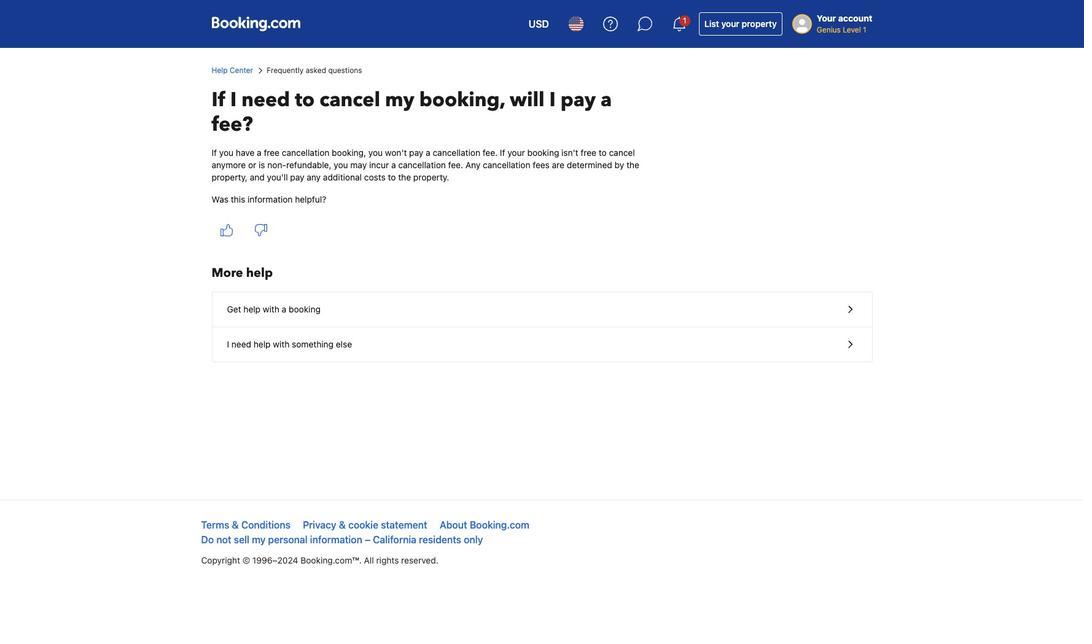 Task type: describe. For each thing, give the bounding box(es) containing it.
isn't
[[562, 147, 579, 158]]

0 vertical spatial with
[[263, 304, 280, 315]]

copyright © 1996–2024 booking.com™. all rights reserved.
[[201, 556, 439, 566]]

or
[[248, 160, 256, 170]]

do not sell my personal information – california residents only link
[[201, 535, 483, 546]]

else
[[336, 339, 352, 350]]

1 inside your account genius level 1
[[863, 25, 867, 34]]

and
[[250, 172, 265, 183]]

more help
[[212, 265, 273, 281]]

privacy & cookie statement
[[303, 520, 427, 531]]

list your property
[[705, 18, 777, 29]]

©
[[243, 556, 250, 566]]

cancellation up refundable,
[[282, 147, 330, 158]]

have
[[236, 147, 255, 158]]

2 horizontal spatial i
[[550, 87, 556, 114]]

incur
[[369, 160, 389, 170]]

conditions
[[241, 520, 291, 531]]

do
[[201, 535, 214, 546]]

help center button
[[212, 65, 253, 76]]

level
[[843, 25, 861, 34]]

costs
[[364, 172, 386, 183]]

are
[[552, 160, 565, 170]]

my for cancel
[[385, 87, 415, 114]]

sell
[[234, 535, 249, 546]]

1 free from the left
[[264, 147, 280, 158]]

genius
[[817, 25, 841, 34]]

may
[[351, 160, 367, 170]]

your account genius level 1
[[817, 13, 873, 34]]

0 horizontal spatial you
[[219, 147, 234, 158]]

cancellation up any
[[433, 147, 481, 158]]

was
[[212, 194, 229, 205]]

reserved.
[[401, 556, 439, 566]]

california
[[373, 535, 417, 546]]

1 vertical spatial the
[[398, 172, 411, 183]]

about booking.com link
[[440, 520, 530, 531]]

fees
[[533, 160, 550, 170]]

terms
[[201, 520, 230, 531]]

booking.com
[[470, 520, 530, 531]]

cancellation right any
[[483, 160, 531, 170]]

property.
[[413, 172, 449, 183]]

terms & conditions link
[[201, 520, 291, 531]]

about
[[440, 520, 467, 531]]

& for privacy
[[339, 520, 346, 531]]

copyright
[[201, 556, 240, 566]]

about booking.com do not sell my personal information – california residents only
[[201, 520, 530, 546]]

pay for i
[[561, 87, 596, 114]]

1 horizontal spatial fee.
[[483, 147, 498, 158]]

to inside the if i need to cancel my booking, will i pay a fee?
[[295, 87, 315, 114]]

anymore
[[212, 160, 246, 170]]

& for terms
[[232, 520, 239, 531]]

cancellation up property.
[[398, 160, 446, 170]]

personal
[[268, 535, 308, 546]]

if you have a free cancellation booking, you won't pay a cancellation fee. if your booking isn't free to cancel anymore or is non-refundable, you may incur a cancellation fee. any cancellation fees are determined by the property, and you'll pay any additional costs to the property.
[[212, 147, 640, 183]]

only
[[464, 535, 483, 546]]

1 vertical spatial to
[[599, 147, 607, 158]]

booking inside button
[[289, 304, 321, 315]]

property
[[742, 18, 777, 29]]

0 vertical spatial your
[[722, 18, 740, 29]]

1 horizontal spatial you
[[334, 160, 348, 170]]

cancel inside the if i need to cancel my booking, will i pay a fee?
[[320, 87, 380, 114]]

rights
[[376, 556, 399, 566]]

not
[[216, 535, 231, 546]]

fee?
[[212, 111, 253, 138]]

residents
[[419, 535, 462, 546]]

asked
[[306, 66, 326, 75]]

cancel inside if you have a free cancellation booking, you won't pay a cancellation fee. if your booking isn't free to cancel anymore or is non-refundable, you may incur a cancellation fee. any cancellation fees are determined by the property, and you'll pay any additional costs to the property.
[[609, 147, 635, 158]]

2 horizontal spatial you
[[369, 147, 383, 158]]

your inside if you have a free cancellation booking, you won't pay a cancellation fee. if your booking isn't free to cancel anymore or is non-refundable, you may incur a cancellation fee. any cancellation fees are determined by the property, and you'll pay any additional costs to the property.
[[508, 147, 525, 158]]

help inside i need help with something else button
[[254, 339, 271, 350]]

information inside about booking.com do not sell my personal information – california residents only
[[310, 535, 362, 546]]



Task type: vqa. For each thing, say whether or not it's contained in the screenshot.
PRIVACY & COOKIE STATEMENT
yes



Task type: locate. For each thing, give the bounding box(es) containing it.
0 horizontal spatial i
[[227, 339, 229, 350]]

1 horizontal spatial the
[[627, 160, 640, 170]]

1 horizontal spatial booking,
[[419, 87, 505, 114]]

non-
[[268, 160, 286, 170]]

you
[[219, 147, 234, 158], [369, 147, 383, 158], [334, 160, 348, 170]]

1 vertical spatial fee.
[[448, 160, 463, 170]]

0 horizontal spatial information
[[248, 194, 293, 205]]

a
[[601, 87, 612, 114], [257, 147, 262, 158], [426, 147, 431, 158], [391, 160, 396, 170], [282, 304, 287, 315]]

0 horizontal spatial fee.
[[448, 160, 463, 170]]

2 vertical spatial help
[[254, 339, 271, 350]]

help center
[[212, 66, 253, 75]]

& up sell
[[232, 520, 239, 531]]

need inside button
[[232, 339, 251, 350]]

0 horizontal spatial booking
[[289, 304, 321, 315]]

you up additional
[[334, 160, 348, 170]]

you up anymore
[[219, 147, 234, 158]]

booking up something
[[289, 304, 321, 315]]

by
[[615, 160, 624, 170]]

my down conditions
[[252, 535, 266, 546]]

1 right level
[[863, 25, 867, 34]]

this
[[231, 194, 245, 205]]

all
[[364, 556, 374, 566]]

refundable,
[[286, 160, 332, 170]]

if for if i need to cancel my booking, will i pay a fee?
[[212, 87, 226, 114]]

the right by
[[627, 160, 640, 170]]

1 button
[[665, 9, 694, 39]]

your
[[722, 18, 740, 29], [508, 147, 525, 158]]

a inside the if i need to cancel my booking, will i pay a fee?
[[601, 87, 612, 114]]

1 vertical spatial with
[[273, 339, 290, 350]]

0 vertical spatial booking
[[528, 147, 559, 158]]

i need help with something else
[[227, 339, 352, 350]]

0 vertical spatial information
[[248, 194, 293, 205]]

0 horizontal spatial the
[[398, 172, 411, 183]]

help for more
[[246, 265, 273, 281]]

the
[[627, 160, 640, 170], [398, 172, 411, 183]]

0 horizontal spatial pay
[[290, 172, 305, 183]]

1 horizontal spatial &
[[339, 520, 346, 531]]

pay
[[561, 87, 596, 114], [409, 147, 424, 158], [290, 172, 305, 183]]

to
[[295, 87, 315, 114], [599, 147, 607, 158], [388, 172, 396, 183]]

1 horizontal spatial 1
[[863, 25, 867, 34]]

if
[[212, 87, 226, 114], [212, 147, 217, 158], [500, 147, 505, 158]]

to down frequently asked questions at the left top of page
[[295, 87, 315, 114]]

0 vertical spatial booking,
[[419, 87, 505, 114]]

get help with a booking button
[[212, 293, 872, 328]]

if inside the if i need to cancel my booking, will i pay a fee?
[[212, 87, 226, 114]]

& up do not sell my personal information – california residents only link
[[339, 520, 346, 531]]

pay right will
[[561, 87, 596, 114]]

your down will
[[508, 147, 525, 158]]

i inside button
[[227, 339, 229, 350]]

1 vertical spatial pay
[[409, 147, 424, 158]]

–
[[365, 535, 371, 546]]

1 horizontal spatial cancel
[[609, 147, 635, 158]]

0 vertical spatial pay
[[561, 87, 596, 114]]

something
[[292, 339, 334, 350]]

my for sell
[[252, 535, 266, 546]]

1
[[683, 16, 687, 25], [863, 25, 867, 34]]

terms & conditions
[[201, 520, 291, 531]]

you'll
[[267, 172, 288, 183]]

list
[[705, 18, 719, 29]]

booking, inside if you have a free cancellation booking, you won't pay a cancellation fee. if your booking isn't free to cancel anymore or is non-refundable, you may incur a cancellation fee. any cancellation fees are determined by the property, and you'll pay any additional costs to the property.
[[332, 147, 366, 158]]

with
[[263, 304, 280, 315], [273, 339, 290, 350]]

0 vertical spatial fee.
[[483, 147, 498, 158]]

1 horizontal spatial free
[[581, 147, 597, 158]]

1 vertical spatial need
[[232, 339, 251, 350]]

1 horizontal spatial booking
[[528, 147, 559, 158]]

my
[[385, 87, 415, 114], [252, 535, 266, 546]]

booking, for will
[[419, 87, 505, 114]]

cancel down the 'questions'
[[320, 87, 380, 114]]

0 vertical spatial cancel
[[320, 87, 380, 114]]

help right get
[[244, 304, 261, 315]]

helpful?
[[295, 194, 326, 205]]

booking inside if you have a free cancellation booking, you won't pay a cancellation fee. if your booking isn't free to cancel anymore or is non-refundable, you may incur a cancellation fee. any cancellation fees are determined by the property, and you'll pay any additional costs to the property.
[[528, 147, 559, 158]]

booking,
[[419, 87, 505, 114], [332, 147, 366, 158]]

help down get help with a booking
[[254, 339, 271, 350]]

information down "you'll"
[[248, 194, 293, 205]]

1 left list
[[683, 16, 687, 25]]

1 horizontal spatial pay
[[409, 147, 424, 158]]

0 vertical spatial my
[[385, 87, 415, 114]]

2 horizontal spatial pay
[[561, 87, 596, 114]]

0 horizontal spatial &
[[232, 520, 239, 531]]

any
[[466, 160, 481, 170]]

if for if you have a free cancellation booking, you won't pay a cancellation fee. if your booking isn't free to cancel anymore or is non-refundable, you may incur a cancellation fee. any cancellation fees are determined by the property, and you'll pay any additional costs to the property.
[[212, 147, 217, 158]]

get help with a booking
[[227, 304, 321, 315]]

booking.com online hotel reservations image
[[212, 17, 300, 31]]

2 free from the left
[[581, 147, 597, 158]]

pay left any
[[290, 172, 305, 183]]

you up incur at left
[[369, 147, 383, 158]]

0 horizontal spatial free
[[264, 147, 280, 158]]

2 vertical spatial pay
[[290, 172, 305, 183]]

booking
[[528, 147, 559, 158], [289, 304, 321, 315]]

1 vertical spatial cancel
[[609, 147, 635, 158]]

account
[[839, 13, 873, 23]]

0 horizontal spatial booking,
[[332, 147, 366, 158]]

1 horizontal spatial to
[[388, 172, 396, 183]]

frequently asked questions
[[267, 66, 362, 75]]

1 & from the left
[[232, 520, 239, 531]]

frequently
[[267, 66, 304, 75]]

0 horizontal spatial to
[[295, 87, 315, 114]]

pay inside the if i need to cancel my booking, will i pay a fee?
[[561, 87, 596, 114]]

any
[[307, 172, 321, 183]]

i need help with something else button
[[212, 328, 872, 362]]

determined
[[567, 160, 613, 170]]

more
[[212, 265, 243, 281]]

usd button
[[522, 9, 557, 39]]

a inside button
[[282, 304, 287, 315]]

free up determined
[[581, 147, 597, 158]]

fee.
[[483, 147, 498, 158], [448, 160, 463, 170]]

2 vertical spatial to
[[388, 172, 396, 183]]

i down the help center "button"
[[230, 87, 237, 114]]

booking.com™.
[[301, 556, 362, 566]]

help inside get help with a booking button
[[244, 304, 261, 315]]

1 vertical spatial my
[[252, 535, 266, 546]]

information
[[248, 194, 293, 205], [310, 535, 362, 546]]

center
[[230, 66, 253, 75]]

free up 'non-'
[[264, 147, 280, 158]]

1 horizontal spatial my
[[385, 87, 415, 114]]

cancel
[[320, 87, 380, 114], [609, 147, 635, 158]]

booking, inside the if i need to cancel my booking, will i pay a fee?
[[419, 87, 505, 114]]

your
[[817, 13, 837, 23]]

pay right won't
[[409, 147, 424, 158]]

1 horizontal spatial your
[[722, 18, 740, 29]]

0 horizontal spatial 1
[[683, 16, 687, 25]]

privacy
[[303, 520, 337, 531]]

booking, for you
[[332, 147, 366, 158]]

i down get
[[227, 339, 229, 350]]

the down won't
[[398, 172, 411, 183]]

statement
[[381, 520, 427, 531]]

2 & from the left
[[339, 520, 346, 531]]

cookie
[[348, 520, 379, 531]]

1996–2024
[[252, 556, 298, 566]]

cancel up by
[[609, 147, 635, 158]]

1 vertical spatial help
[[244, 304, 261, 315]]

with right get
[[263, 304, 280, 315]]

if i need to cancel my booking, will i pay a fee?
[[212, 87, 612, 138]]

2 horizontal spatial to
[[599, 147, 607, 158]]

1 vertical spatial booking,
[[332, 147, 366, 158]]

need down get
[[232, 339, 251, 350]]

1 horizontal spatial information
[[310, 535, 362, 546]]

0 horizontal spatial my
[[252, 535, 266, 546]]

your right list
[[722, 18, 740, 29]]

my up won't
[[385, 87, 415, 114]]

is
[[259, 160, 265, 170]]

0 horizontal spatial cancel
[[320, 87, 380, 114]]

0 vertical spatial the
[[627, 160, 640, 170]]

0 vertical spatial help
[[246, 265, 273, 281]]

1 vertical spatial your
[[508, 147, 525, 158]]

my inside about booking.com do not sell my personal information – california residents only
[[252, 535, 266, 546]]

usd
[[529, 18, 549, 29]]

1 vertical spatial booking
[[289, 304, 321, 315]]

list your property link
[[699, 12, 783, 36]]

0 horizontal spatial your
[[508, 147, 525, 158]]

i
[[230, 87, 237, 114], [550, 87, 556, 114], [227, 339, 229, 350]]

questions
[[328, 66, 362, 75]]

1 vertical spatial information
[[310, 535, 362, 546]]

1 inside button
[[683, 16, 687, 25]]

was this information helpful?
[[212, 194, 326, 205]]

property,
[[212, 172, 248, 183]]

will
[[510, 87, 545, 114]]

won't
[[385, 147, 407, 158]]

1 horizontal spatial i
[[230, 87, 237, 114]]

additional
[[323, 172, 362, 183]]

i right will
[[550, 87, 556, 114]]

need inside the if i need to cancel my booking, will i pay a fee?
[[242, 87, 290, 114]]

to right costs on the top left of page
[[388, 172, 396, 183]]

privacy & cookie statement link
[[303, 520, 427, 531]]

&
[[232, 520, 239, 531], [339, 520, 346, 531]]

pay for won't
[[409, 147, 424, 158]]

information up booking.com™.
[[310, 535, 362, 546]]

booking up 'fees'
[[528, 147, 559, 158]]

to up determined
[[599, 147, 607, 158]]

get
[[227, 304, 241, 315]]

help
[[212, 66, 228, 75]]

help right the more
[[246, 265, 273, 281]]

help for get
[[244, 304, 261, 315]]

my inside the if i need to cancel my booking, will i pay a fee?
[[385, 87, 415, 114]]

with left something
[[273, 339, 290, 350]]

help
[[246, 265, 273, 281], [244, 304, 261, 315], [254, 339, 271, 350]]

0 vertical spatial to
[[295, 87, 315, 114]]

need down 'frequently' on the top
[[242, 87, 290, 114]]

0 vertical spatial need
[[242, 87, 290, 114]]

need
[[242, 87, 290, 114], [232, 339, 251, 350]]



